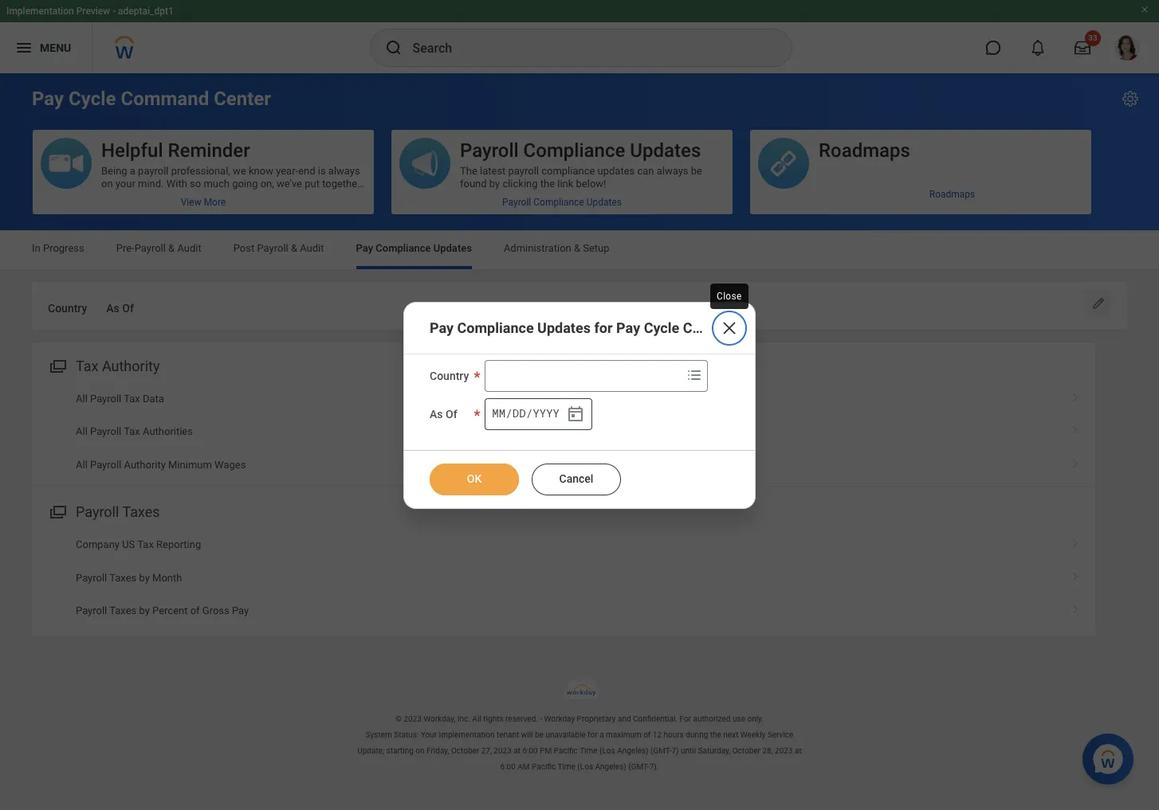 Task type: vqa. For each thing, say whether or not it's contained in the screenshot.
fifth ROW from the bottom
no



Task type: locate. For each thing, give the bounding box(es) containing it.
as of inside pay compliance updates for pay cycle command center dialog
[[430, 408, 457, 421]]

update;
[[357, 747, 384, 756]]

1 horizontal spatial be
[[691, 165, 702, 177]]

as of up tax authority at the top of the page
[[106, 302, 134, 315]]

0 horizontal spatial (los
[[578, 763, 593, 772]]

chevron right image
[[1065, 387, 1086, 403], [1065, 420, 1086, 436], [1065, 453, 1086, 469], [1065, 534, 1086, 549]]

at up am
[[514, 747, 521, 756]]

tax right us
[[137, 539, 154, 551]]

implementation left preview
[[6, 6, 74, 17]]

administration & setup
[[504, 242, 610, 254]]

1 horizontal spatial your
[[160, 203, 180, 215]]

1 vertical spatial -
[[540, 715, 542, 724]]

0 vertical spatial country
[[48, 302, 87, 315]]

- right preview
[[113, 6, 116, 17]]

3 chevron right image from the top
[[1065, 453, 1086, 469]]

reserved.
[[506, 715, 538, 724]]

1 vertical spatial cycle
[[644, 319, 679, 336]]

command up helpful reminder
[[121, 88, 209, 110]]

clicking
[[503, 178, 538, 190]]

as of inside main content
[[106, 302, 134, 315]]

0 horizontal spatial of
[[122, 302, 134, 315]]

payroll compliance updates down link
[[502, 197, 622, 208]]

of for system
[[644, 731, 651, 740]]

edit image
[[1091, 296, 1107, 312]]

be
[[691, 165, 702, 177], [535, 731, 544, 740]]

0 vertical spatial cycle
[[69, 88, 116, 110]]

2023 right 28,
[[775, 747, 793, 756]]

payroll down tax authority at the top of the page
[[90, 393, 121, 405]]

2 payroll from the left
[[508, 165, 539, 177]]

1 horizontal spatial 2023
[[494, 747, 512, 756]]

0 horizontal spatial &
[[168, 242, 175, 254]]

tax inside 'link'
[[124, 426, 140, 438]]

a left quick
[[101, 191, 107, 202]]

0 horizontal spatial roadmaps
[[819, 140, 910, 162]]

updates down found
[[433, 242, 472, 254]]

0 horizontal spatial your
[[115, 178, 135, 190]]

1 horizontal spatial a
[[130, 165, 135, 177]]

2 horizontal spatial a
[[600, 731, 604, 740]]

stress
[[182, 203, 210, 215]]

©
[[396, 715, 402, 724]]

list containing company us tax reporting
[[32, 529, 1095, 628]]

1 list from the top
[[32, 383, 1095, 482]]

of for going
[[230, 191, 239, 202]]

of inside being a payroll professional, we know year-end is always on your mind. with so much going on, we've put together a quick video to remind you of some important concepts to help keep your stress down!
[[230, 191, 239, 202]]

(los
[[600, 747, 615, 756], [578, 763, 593, 772]]

tax left data
[[124, 393, 140, 405]]

only.
[[747, 715, 764, 724]]

0 horizontal spatial as of
[[106, 302, 134, 315]]

taxes for payroll taxes by percent of gross pay
[[109, 605, 137, 617]]

in
[[32, 242, 40, 254]]

0 horizontal spatial 2023
[[404, 715, 422, 724]]

maximum
[[606, 731, 642, 740]]

0 vertical spatial -
[[113, 6, 116, 17]]

compliance
[[542, 165, 595, 177]]

taxes down payroll taxes by month on the bottom left of page
[[109, 605, 137, 617]]

for up "country" field
[[594, 319, 613, 336]]

0 vertical spatial taxes
[[122, 504, 160, 521]]

1 horizontal spatial (los
[[600, 747, 615, 756]]

1 vertical spatial to
[[101, 203, 110, 215]]

1 always from the left
[[328, 165, 360, 177]]

your right keep in the left top of the page
[[160, 203, 180, 215]]

all up payroll taxes
[[76, 459, 88, 471]]

2023 right ©
[[404, 715, 422, 724]]

1 vertical spatial center
[[753, 319, 796, 336]]

tenant
[[497, 731, 519, 740]]

ok
[[467, 472, 482, 485]]

0 horizontal spatial /
[[506, 406, 512, 421]]

(gmt- down maximum
[[628, 763, 650, 772]]

0 vertical spatial (gmt-
[[651, 747, 672, 756]]

audit for post payroll & audit
[[300, 242, 324, 254]]

country
[[48, 302, 87, 315], [430, 370, 469, 382]]

pay compliance updates for pay cycle command center dialog
[[403, 302, 796, 509]]

0 horizontal spatial to
[[101, 203, 110, 215]]

0 horizontal spatial implementation
[[6, 6, 74, 17]]

always up together on the left top of the page
[[328, 165, 360, 177]]

authority down all payroll tax authorities
[[124, 459, 166, 471]]

2 at from the left
[[795, 747, 802, 756]]

1 vertical spatial command
[[683, 319, 749, 336]]

pay cycle command center
[[32, 88, 271, 110]]

the
[[540, 178, 555, 190], [710, 731, 721, 740]]

gross
[[202, 605, 229, 617]]

of inside © 2023 workday, inc. all rights reserved. - workday proprietary and confidential. for authorized use only. system status: your implementation tenant will be unavailable for a maximum of 12 hours during the next weekly service update; starting on friday, october 27, 2023 at 6:00 pm pacific time (los angeles) (gmt-7) until saturday, october 28, 2023 at 6:00 am pacific time (los angeles) (gmt-7).
[[644, 731, 651, 740]]

all down all payroll tax data
[[76, 426, 88, 438]]

cycle left x icon
[[644, 319, 679, 336]]

progress
[[43, 242, 84, 254]]

as of group
[[485, 398, 593, 430]]

authority up all payroll tax data
[[102, 358, 160, 375]]

payroll inside being a payroll professional, we know year-end is always on your mind. with so much going on, we've put together a quick video to remind you of some important concepts to help keep your stress down!
[[138, 165, 169, 177]]

pay for pay compliance updates for pay cycle command center
[[430, 319, 454, 336]]

as of left mm
[[430, 408, 457, 421]]

- left 'workday'
[[540, 715, 542, 724]]

on inside © 2023 workday, inc. all rights reserved. - workday proprietary and confidential. for authorized use only. system status: your implementation tenant will be unavailable for a maximum of 12 hours during the next weekly service update; starting on friday, october 27, 2023 at 6:00 pm pacific time (los angeles) (gmt-7) until saturday, october 28, 2023 at 6:00 am pacific time (los angeles) (gmt-7).
[[416, 747, 425, 756]]

taxes
[[122, 504, 160, 521], [109, 572, 137, 584], [109, 605, 137, 617]]

all down tax authority at the top of the page
[[76, 393, 88, 405]]

and
[[618, 715, 631, 724]]

& right post
[[291, 242, 297, 254]]

help
[[113, 203, 133, 215]]

keep
[[135, 203, 157, 215]]

all for all payroll authority minimum wages
[[76, 459, 88, 471]]

1 horizontal spatial payroll
[[508, 165, 539, 177]]

by for percent
[[139, 605, 150, 617]]

0 vertical spatial command
[[121, 88, 209, 110]]

quick
[[109, 191, 134, 202]]

cycle up helpful
[[69, 88, 116, 110]]

payroll down all payroll tax authorities
[[90, 459, 121, 471]]

1 vertical spatial as
[[430, 408, 443, 421]]

1 chevron right image from the top
[[1065, 387, 1086, 403]]

setup
[[583, 242, 610, 254]]

1 payroll from the left
[[138, 165, 169, 177]]

1 vertical spatial taxes
[[109, 572, 137, 584]]

october down weekly
[[732, 747, 761, 756]]

1 vertical spatial (los
[[578, 763, 593, 772]]

chevron right image for all payroll tax data
[[1065, 387, 1086, 403]]

0 vertical spatial be
[[691, 165, 702, 177]]

2 horizontal spatial &
[[574, 242, 580, 254]]

to
[[164, 191, 173, 202], [101, 203, 110, 215]]

1 horizontal spatial audit
[[300, 242, 324, 254]]

chevron right image for company us tax reporting
[[1065, 534, 1086, 549]]

of inside main content
[[122, 302, 134, 315]]

1 & from the left
[[168, 242, 175, 254]]

payroll up mind.
[[138, 165, 169, 177]]

chevron right image inside all payroll tax authorities 'link'
[[1065, 420, 1086, 436]]

1 audit from the left
[[177, 242, 202, 254]]

taxes up company us tax reporting
[[122, 504, 160, 521]]

of left 12
[[644, 731, 651, 740]]

of up down!
[[230, 191, 239, 202]]

1 horizontal spatial as
[[430, 408, 443, 421]]

2 vertical spatial of
[[644, 731, 651, 740]]

2 vertical spatial by
[[139, 605, 150, 617]]

1 horizontal spatial country
[[430, 370, 469, 382]]

(los down unavailable at the bottom of page
[[578, 763, 593, 772]]

audit down the stress
[[177, 242, 202, 254]]

of up tax authority at the top of the page
[[122, 302, 134, 315]]

at right 28,
[[795, 747, 802, 756]]

company us tax reporting link
[[32, 529, 1095, 562]]

menu group image
[[46, 501, 68, 522]]

chevron right image inside company us tax reporting link
[[1065, 534, 1086, 549]]

payroll for payroll
[[508, 165, 539, 177]]

0 vertical spatial authority
[[102, 358, 160, 375]]

1 vertical spatial roadmaps
[[929, 189, 975, 200]]

for down proprietary
[[588, 731, 598, 740]]

know
[[249, 165, 273, 177]]

& right pre-
[[168, 242, 175, 254]]

2 always from the left
[[657, 165, 689, 177]]

of
[[122, 302, 134, 315], [446, 408, 457, 421]]

list
[[32, 383, 1095, 482], [32, 529, 1095, 628]]

1 horizontal spatial october
[[732, 747, 761, 756]]

always inside being a payroll professional, we know year-end is always on your mind. with so much going on, we've put together a quick video to remind you of some important concepts to help keep your stress down!
[[328, 165, 360, 177]]

2 chevron right image from the top
[[1065, 420, 1086, 436]]

command down "close"
[[683, 319, 749, 336]]

0 horizontal spatial cycle
[[69, 88, 116, 110]]

status:
[[394, 731, 419, 740]]

all right inc.
[[472, 715, 481, 724]]

implementation inside © 2023 workday, inc. all rights reserved. - workday proprietary and confidential. for authorized use only. system status: your implementation tenant will be unavailable for a maximum of 12 hours during the next weekly service update; starting on friday, october 27, 2023 at 6:00 pm pacific time (los angeles) (gmt-7) until saturday, october 28, 2023 at 6:00 am pacific time (los angeles) (gmt-7).
[[439, 731, 495, 740]]

latest
[[480, 165, 506, 177]]

/
[[506, 406, 512, 421], [526, 406, 533, 421]]

(gmt- down 12
[[651, 747, 672, 756]]

footer
[[0, 678, 1159, 776]]

2 horizontal spatial of
[[644, 731, 651, 740]]

0 horizontal spatial audit
[[177, 242, 202, 254]]

1 chevron right image from the top
[[1065, 567, 1086, 583]]

be right will at left bottom
[[535, 731, 544, 740]]

will
[[521, 731, 533, 740]]

chevron right image inside 'all payroll tax data' link
[[1065, 387, 1086, 403]]

center up "reminder"
[[214, 88, 271, 110]]

the
[[460, 165, 477, 177]]

1 horizontal spatial /
[[526, 406, 533, 421]]

- inside banner
[[113, 6, 116, 17]]

to left help
[[101, 203, 110, 215]]

of left mm
[[446, 408, 457, 421]]

0 vertical spatial roadmaps
[[819, 140, 910, 162]]

0 vertical spatial a
[[130, 165, 135, 177]]

1 vertical spatial (gmt-
[[628, 763, 650, 772]]

chevron right image for all payroll authority minimum wages
[[1065, 453, 1086, 469]]

all payroll tax data link
[[32, 383, 1095, 416]]

1 horizontal spatial implementation
[[439, 731, 495, 740]]

tab list containing in progress
[[16, 231, 1143, 269]]

0 horizontal spatial october
[[451, 747, 479, 756]]

/ right 'dd'
[[526, 406, 533, 421]]

1 vertical spatial of
[[190, 605, 200, 617]]

your
[[115, 178, 135, 190], [160, 203, 180, 215]]

7).
[[650, 763, 659, 772]]

2 vertical spatial taxes
[[109, 605, 137, 617]]

2 / from the left
[[526, 406, 533, 421]]

all inside 'link'
[[76, 426, 88, 438]]

payroll inside 'link'
[[90, 426, 121, 438]]

your up quick
[[115, 178, 135, 190]]

chevron right image inside all payroll authority minimum wages link
[[1065, 453, 1086, 469]]

1 horizontal spatial always
[[657, 165, 689, 177]]

being a payroll professional, we know year-end is always on your mind. with so much going on, we've put together a quick video to remind you of some important concepts to help keep your stress down!
[[101, 165, 361, 215]]

by left percent on the bottom left of page
[[139, 605, 150, 617]]

1 vertical spatial implementation
[[439, 731, 495, 740]]

4 chevron right image from the top
[[1065, 534, 1086, 549]]

tab list
[[16, 231, 1143, 269]]

all payroll tax authorities
[[76, 426, 193, 438]]

2 chevron right image from the top
[[1065, 600, 1086, 616]]

payroll down payroll taxes by month on the bottom left of page
[[76, 605, 107, 617]]

payroll inside the latest payroll compliance updates can always be found by clicking the link below!
[[508, 165, 539, 177]]

implementation
[[6, 6, 74, 17], [439, 731, 495, 740]]

configure this page image
[[1121, 89, 1140, 108]]

taxes down us
[[109, 572, 137, 584]]

be inside © 2023 workday, inc. all rights reserved. - workday proprietary and confidential. for authorized use only. system status: your implementation tenant will be unavailable for a maximum of 12 hours during the next weekly service update; starting on friday, october 27, 2023 at 6:00 pm pacific time (los angeles) (gmt-7) until saturday, october 28, 2023 at 6:00 am pacific time (los angeles) (gmt-7).
[[535, 731, 544, 740]]

1 horizontal spatial center
[[753, 319, 796, 336]]

payroll
[[138, 165, 169, 177], [508, 165, 539, 177]]

as left mm
[[430, 408, 443, 421]]

the left link
[[540, 178, 555, 190]]

all inside © 2023 workday, inc. all rights reserved. - workday proprietary and confidential. for authorized use only. system status: your implementation tenant will be unavailable for a maximum of 12 hours during the next weekly service update; starting on friday, october 27, 2023 at 6:00 pm pacific time (los angeles) (gmt-7) until saturday, october 28, 2023 at 6:00 am pacific time (los angeles) (gmt-7).
[[472, 715, 481, 724]]

2 list from the top
[[32, 529, 1095, 628]]

& for pre-payroll & audit
[[168, 242, 175, 254]]

chevron right image
[[1065, 567, 1086, 583], [1065, 600, 1086, 616]]

roadmaps link
[[750, 182, 1092, 206]]

0 horizontal spatial on
[[101, 178, 113, 190]]

inbox large image
[[1075, 40, 1091, 56]]

until
[[681, 747, 696, 756]]

0 horizontal spatial center
[[214, 88, 271, 110]]

1 horizontal spatial (gmt-
[[651, 747, 672, 756]]

we
[[233, 165, 246, 177]]

workday,
[[424, 715, 456, 724]]

0 horizontal spatial time
[[558, 763, 576, 772]]

2023 right 27,
[[494, 747, 512, 756]]

audit for pre-payroll & audit
[[177, 242, 202, 254]]

1 vertical spatial chevron right image
[[1065, 600, 1086, 616]]

always right can
[[657, 165, 689, 177]]

a right being
[[130, 165, 135, 177]]

implementation preview -   adeptai_dpt1 banner
[[0, 0, 1159, 73]]

close tooltip
[[707, 281, 752, 313]]

chevron right image inside the payroll taxes by month link
[[1065, 567, 1086, 583]]

/ right mm
[[506, 406, 512, 421]]

0 vertical spatial on
[[101, 178, 113, 190]]

payroll compliance updates up compliance
[[460, 140, 701, 162]]

authority
[[102, 358, 160, 375], [124, 459, 166, 471]]

payroll compliance updates link
[[391, 191, 733, 215]]

0 horizontal spatial country
[[48, 302, 87, 315]]

all payroll authority minimum wages link
[[32, 449, 1095, 482]]

the inside © 2023 workday, inc. all rights reserved. - workday proprietary and confidential. for authorized use only. system status: your implementation tenant will be unavailable for a maximum of 12 hours during the next weekly service update; starting on friday, october 27, 2023 at 6:00 pm pacific time (los angeles) (gmt-7) until saturday, october 28, 2023 at 6:00 am pacific time (los angeles) (gmt-7).
[[710, 731, 721, 740]]

country inside pay compliance updates for pay cycle command center dialog
[[430, 370, 469, 382]]

be right can
[[691, 165, 702, 177]]

1 horizontal spatial as of
[[430, 408, 457, 421]]

0 horizontal spatial -
[[113, 6, 116, 17]]

6:00
[[523, 747, 538, 756], [500, 763, 516, 772]]

pacific down unavailable at the bottom of page
[[554, 747, 578, 756]]

0 vertical spatial implementation
[[6, 6, 74, 17]]

going
[[232, 178, 258, 190]]

& left "setup" at the right of the page
[[574, 242, 580, 254]]

as up tax authority at the top of the page
[[106, 302, 119, 315]]

0 vertical spatial for
[[594, 319, 613, 336]]

chevron right image inside payroll taxes by percent of gross pay link
[[1065, 600, 1086, 616]]

all payroll tax data
[[76, 393, 164, 405]]

implementation down inc.
[[439, 731, 495, 740]]

pay
[[32, 88, 64, 110], [356, 242, 373, 254], [430, 319, 454, 336], [616, 319, 640, 336], [232, 605, 249, 617]]

2 audit from the left
[[300, 242, 324, 254]]

as of
[[106, 302, 134, 315], [430, 408, 457, 421]]

1 horizontal spatial of
[[446, 408, 457, 421]]

ok button
[[430, 464, 519, 496]]

6:00 left am
[[500, 763, 516, 772]]

on left the friday,
[[416, 747, 425, 756]]

always
[[328, 165, 360, 177], [657, 165, 689, 177]]

october left 27,
[[451, 747, 479, 756]]

1 horizontal spatial command
[[683, 319, 749, 336]]

1 / from the left
[[506, 406, 512, 421]]

command inside dialog
[[683, 319, 749, 336]]

payroll up clicking
[[508, 165, 539, 177]]

payroll down all payroll tax data
[[90, 426, 121, 438]]

0 vertical spatial pacific
[[554, 747, 578, 756]]

pacific
[[554, 747, 578, 756], [532, 763, 556, 772]]

professional,
[[171, 165, 230, 177]]

0 horizontal spatial the
[[540, 178, 555, 190]]

updates up "country" field
[[537, 319, 591, 336]]

1 vertical spatial be
[[535, 731, 544, 740]]

0 vertical spatial of
[[230, 191, 239, 202]]

pacific down "pm" at the bottom left
[[532, 763, 556, 772]]

menu group image
[[46, 355, 68, 376]]

main content
[[0, 73, 1159, 652]]

we've
[[277, 178, 302, 190]]

list containing all payroll tax data
[[32, 383, 1095, 482]]

list for tax authority
[[32, 383, 1095, 482]]

roadmaps button
[[750, 130, 1092, 190]]

1 horizontal spatial to
[[164, 191, 173, 202]]

Country field
[[486, 362, 682, 390]]

of left 'gross'
[[190, 605, 200, 617]]

video
[[137, 191, 162, 202]]

1 horizontal spatial on
[[416, 747, 425, 756]]

payroll down keep in the left top of the page
[[134, 242, 166, 254]]

footer containing © 2023 workday, inc. all rights reserved. - workday proprietary and confidential. for authorized use only. system status: your implementation tenant will be unavailable for a maximum of 12 hours during the next weekly service update; starting on friday, october 27, 2023 at 6:00 pm pacific time (los angeles) (gmt-7) until saturday, october 28, 2023 at 6:00 am pacific time (los angeles) (gmt-7).
[[0, 678, 1159, 776]]

center right x icon
[[753, 319, 796, 336]]

to down with at the top left
[[164, 191, 173, 202]]

payroll
[[460, 140, 519, 162], [502, 197, 531, 208], [134, 242, 166, 254], [257, 242, 288, 254], [90, 393, 121, 405], [90, 426, 121, 438], [90, 459, 121, 471], [76, 504, 119, 521], [76, 572, 107, 584], [76, 605, 107, 617]]

audit down important
[[300, 242, 324, 254]]

0 vertical spatial 6:00
[[523, 747, 538, 756]]

0 vertical spatial as
[[106, 302, 119, 315]]

you
[[211, 191, 227, 202]]

0 horizontal spatial at
[[514, 747, 521, 756]]

helpful reminder
[[101, 140, 250, 162]]

in progress
[[32, 242, 84, 254]]

by left month
[[139, 572, 150, 584]]

6:00 left "pm" at the bottom left
[[523, 747, 538, 756]]

0 horizontal spatial be
[[535, 731, 544, 740]]

on inside being a payroll professional, we know year-end is always on your mind. with so much going on, we've put together a quick video to remind you of some important concepts to help keep your stress down!
[[101, 178, 113, 190]]

a down proprietary
[[600, 731, 604, 740]]

payroll up latest
[[460, 140, 519, 162]]

at
[[514, 747, 521, 756], [795, 747, 802, 756]]

by down latest
[[489, 178, 500, 190]]

a inside © 2023 workday, inc. all rights reserved. - workday proprietary and confidential. for authorized use only. system status: your implementation tenant will be unavailable for a maximum of 12 hours during the next weekly service update; starting on friday, october 27, 2023 at 6:00 pm pacific time (los angeles) (gmt-7) until saturday, october 28, 2023 at 6:00 am pacific time (los angeles) (gmt-7).
[[600, 731, 604, 740]]

by
[[489, 178, 500, 190], [139, 572, 150, 584], [139, 605, 150, 617]]

the left next
[[710, 731, 721, 740]]

pay compliance updates for pay cycle command center
[[430, 319, 796, 336]]

0 vertical spatial by
[[489, 178, 500, 190]]

1 horizontal spatial of
[[230, 191, 239, 202]]

0 horizontal spatial (gmt-
[[628, 763, 650, 772]]

2 & from the left
[[291, 242, 297, 254]]

post payroll & audit
[[233, 242, 324, 254]]

1 vertical spatial country
[[430, 370, 469, 382]]

(los down maximum
[[600, 747, 615, 756]]

tax down all payroll tax data
[[124, 426, 140, 438]]

on down being
[[101, 178, 113, 190]]

next
[[723, 731, 739, 740]]

0 horizontal spatial payroll
[[138, 165, 169, 177]]

0 vertical spatial your
[[115, 178, 135, 190]]

1 vertical spatial on
[[416, 747, 425, 756]]

1 horizontal spatial the
[[710, 731, 721, 740]]



Task type: describe. For each thing, give the bounding box(es) containing it.
some
[[242, 191, 268, 202]]

0 vertical spatial payroll compliance updates
[[460, 140, 701, 162]]

chevron right image for payroll taxes by month
[[1065, 567, 1086, 583]]

x image
[[720, 319, 739, 338]]

0 horizontal spatial of
[[190, 605, 200, 617]]

payroll right post
[[257, 242, 288, 254]]

country inside main content
[[48, 302, 87, 315]]

cancel
[[559, 472, 594, 485]]

pay for pay compliance updates
[[356, 242, 373, 254]]

authorized
[[693, 715, 731, 724]]

© 2023 workday, inc. all rights reserved. - workday proprietary and confidential. for authorized use only. system status: your implementation tenant will be unavailable for a maximum of 12 hours during the next weekly service update; starting on friday, october 27, 2023 at 6:00 pm pacific time (los angeles) (gmt-7) until saturday, october 28, 2023 at 6:00 am pacific time (los angeles) (gmt-7).
[[357, 715, 802, 772]]

month
[[152, 572, 182, 584]]

year-
[[276, 165, 298, 177]]

27,
[[481, 747, 492, 756]]

updates up can
[[630, 140, 701, 162]]

updates
[[598, 165, 635, 177]]

taxes for payroll taxes by month
[[109, 572, 137, 584]]

for inside © 2023 workday, inc. all rights reserved. - workday proprietary and confidential. for authorized use only. system status: your implementation tenant will be unavailable for a maximum of 12 hours during the next weekly service update; starting on friday, october 27, 2023 at 6:00 pm pacific time (los angeles) (gmt-7) until saturday, october 28, 2023 at 6:00 am pacific time (los angeles) (gmt-7).
[[588, 731, 598, 740]]

1 at from the left
[[514, 747, 521, 756]]

list for payroll taxes
[[32, 529, 1095, 628]]

dd
[[513, 406, 526, 421]]

pm
[[540, 747, 552, 756]]

be inside the latest payroll compliance updates can always be found by clicking the link below!
[[691, 165, 702, 177]]

pre-payroll & audit
[[116, 242, 202, 254]]

calendar image
[[566, 405, 585, 424]]

0 horizontal spatial 6:00
[[500, 763, 516, 772]]

payroll down company
[[76, 572, 107, 584]]

- inside © 2023 workday, inc. all rights reserved. - workday proprietary and confidential. for authorized use only. system status: your implementation tenant will be unavailable for a maximum of 12 hours during the next weekly service update; starting on friday, october 27, 2023 at 6:00 pm pacific time (los angeles) (gmt-7) until saturday, october 28, 2023 at 6:00 am pacific time (los angeles) (gmt-7).
[[540, 715, 542, 724]]

0 vertical spatial (los
[[600, 747, 615, 756]]

preview
[[76, 6, 110, 17]]

1 horizontal spatial time
[[580, 747, 598, 756]]

adeptai_dpt1
[[118, 6, 174, 17]]

notifications large image
[[1030, 40, 1046, 56]]

7)
[[672, 747, 679, 756]]

close environment banner image
[[1140, 5, 1150, 14]]

prompts image
[[685, 366, 704, 385]]

pay for pay cycle command center
[[32, 88, 64, 110]]

tax right menu group icon
[[76, 358, 98, 375]]

implementation inside banner
[[6, 6, 74, 17]]

pre-
[[116, 242, 134, 254]]

by for month
[[139, 572, 150, 584]]

search image
[[384, 38, 403, 57]]

taxes for payroll taxes
[[122, 504, 160, 521]]

all payroll tax authorities link
[[32, 416, 1095, 449]]

& for post payroll & audit
[[291, 242, 297, 254]]

0 horizontal spatial a
[[101, 191, 107, 202]]

payroll down clicking
[[502, 197, 531, 208]]

on,
[[260, 178, 274, 190]]

center inside dialog
[[753, 319, 796, 336]]

profile logan mcneil element
[[1105, 30, 1150, 65]]

1 october from the left
[[451, 747, 479, 756]]

link
[[558, 178, 574, 190]]

tax for data
[[124, 393, 140, 405]]

0 vertical spatial to
[[164, 191, 173, 202]]

2 horizontal spatial 2023
[[775, 747, 793, 756]]

of inside pay compliance updates for pay cycle command center dialog
[[446, 408, 457, 421]]

down!
[[213, 203, 241, 215]]

as inside pay compliance updates for pay cycle command center dialog
[[430, 408, 443, 421]]

authorities
[[143, 426, 193, 438]]

all payroll authority minimum wages
[[76, 459, 246, 471]]

payroll taxes by month
[[76, 572, 182, 584]]

found
[[460, 178, 487, 190]]

is
[[318, 165, 326, 177]]

cycle inside dialog
[[644, 319, 679, 336]]

am
[[518, 763, 530, 772]]

1 vertical spatial authority
[[124, 459, 166, 471]]

payroll for helpful
[[138, 165, 169, 177]]

payroll taxes by percent of gross pay link
[[32, 595, 1095, 628]]

all for all payroll tax authorities
[[76, 426, 88, 438]]

chevron right image for payroll taxes by percent of gross pay
[[1065, 600, 1086, 616]]

tax authority
[[76, 358, 160, 375]]

with
[[166, 178, 187, 190]]

center inside main content
[[214, 88, 271, 110]]

concepts
[[318, 191, 360, 202]]

for inside dialog
[[594, 319, 613, 336]]

mm
[[492, 406, 506, 421]]

administration
[[504, 242, 571, 254]]

payroll taxes by month link
[[32, 562, 1095, 595]]

0 horizontal spatial as
[[106, 302, 119, 315]]

put
[[305, 178, 320, 190]]

wages
[[215, 459, 246, 471]]

below!
[[576, 178, 606, 190]]

system
[[366, 731, 392, 740]]

rights
[[483, 715, 504, 724]]

for
[[680, 715, 691, 724]]

1 vertical spatial time
[[558, 763, 576, 772]]

hours
[[664, 731, 684, 740]]

1 horizontal spatial roadmaps
[[929, 189, 975, 200]]

so
[[190, 178, 201, 190]]

workday
[[544, 715, 575, 724]]

pay compliance updates
[[356, 242, 472, 254]]

1 vertical spatial payroll compliance updates
[[502, 197, 622, 208]]

chevron right image for all payroll tax authorities
[[1065, 420, 1086, 436]]

starting
[[386, 747, 414, 756]]

cancel button
[[532, 464, 621, 496]]

the inside the latest payroll compliance updates can always be found by clicking the link below!
[[540, 178, 555, 190]]

percent
[[152, 605, 188, 617]]

2 october from the left
[[732, 747, 761, 756]]

updates down below!
[[587, 197, 622, 208]]

company us tax reporting
[[76, 539, 201, 551]]

end
[[298, 165, 315, 177]]

weekly
[[741, 731, 766, 740]]

tax for reporting
[[137, 539, 154, 551]]

1 vertical spatial pacific
[[532, 763, 556, 772]]

reporting
[[156, 539, 201, 551]]

always inside the latest payroll compliance updates can always be found by clicking the link below!
[[657, 165, 689, 177]]

all for all payroll tax data
[[76, 393, 88, 405]]

us
[[122, 539, 135, 551]]

unavailable
[[546, 731, 586, 740]]

main content containing pay cycle command center
[[0, 73, 1159, 652]]

1 vertical spatial your
[[160, 203, 180, 215]]

mind.
[[138, 178, 164, 190]]

payroll up company
[[76, 504, 119, 521]]

tab list inside main content
[[16, 231, 1143, 269]]

during
[[686, 731, 708, 740]]

yyyy
[[533, 406, 560, 421]]

1 vertical spatial angeles)
[[595, 763, 627, 772]]

can
[[637, 165, 654, 177]]

3 & from the left
[[574, 242, 580, 254]]

your
[[421, 731, 437, 740]]

use
[[733, 715, 745, 724]]

proprietary
[[577, 715, 616, 724]]

command inside main content
[[121, 88, 209, 110]]

minimum
[[168, 459, 212, 471]]

payroll taxes
[[76, 504, 160, 521]]

roadmaps inside button
[[819, 140, 910, 162]]

confidential.
[[633, 715, 678, 724]]

1 horizontal spatial 6:00
[[523, 747, 538, 756]]

friday,
[[427, 747, 449, 756]]

payroll taxes by percent of gross pay
[[76, 605, 249, 617]]

service
[[768, 731, 794, 740]]

implementation preview -   adeptai_dpt1
[[6, 6, 174, 17]]

by inside the latest payroll compliance updates can always be found by clicking the link below!
[[489, 178, 500, 190]]

data
[[143, 393, 164, 405]]

important
[[270, 191, 315, 202]]

inc.
[[457, 715, 470, 724]]

together
[[322, 178, 361, 190]]

28,
[[763, 747, 773, 756]]

tax for authorities
[[124, 426, 140, 438]]

compliance inside dialog
[[457, 319, 534, 336]]

updates inside dialog
[[537, 319, 591, 336]]

0 vertical spatial angeles)
[[617, 747, 649, 756]]



